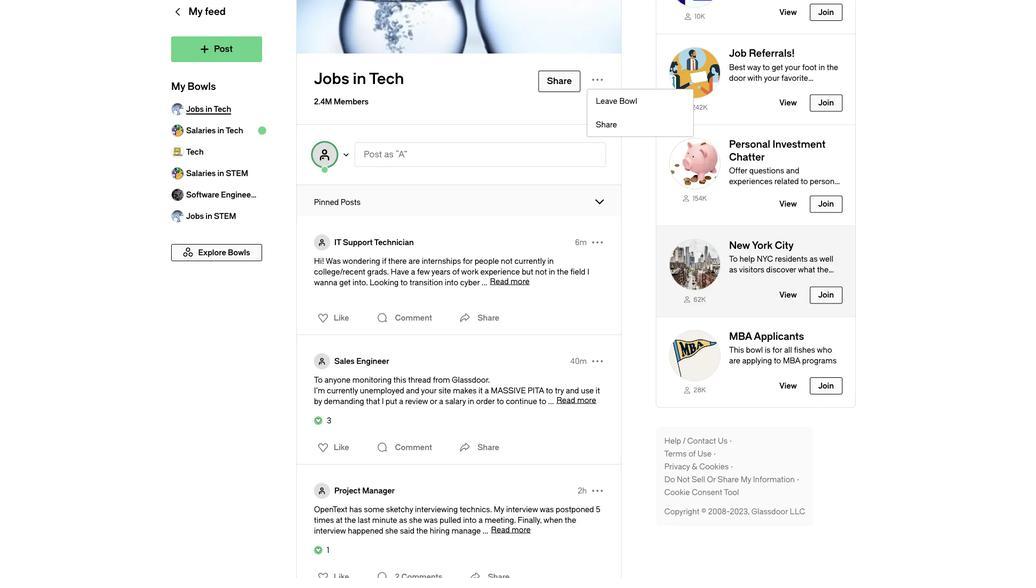 Task type: vqa. For each thing, say whether or not it's contained in the screenshot.
the Grieving Professionals A safe space to talk about how your grief affects your work life.
no



Task type: describe. For each thing, give the bounding box(es) containing it.
members
[[334, 97, 369, 106]]

for inside hi! was wondering if there are internships for people not currently in college/recent grads. have a few years of work experience but not in the field i wanna get into. looking to transition into cyber ...
[[463, 257, 473, 266]]

2h
[[578, 486, 587, 495]]

1 it from the left
[[479, 386, 483, 395]]

i for field
[[588, 267, 590, 276]]

pulled
[[440, 516, 462, 525]]

bowl
[[620, 97, 638, 105]]

40m link
[[571, 356, 587, 367]]

experiences
[[730, 177, 773, 186]]

my inside help / contact us terms of use privacy & cookies do not sell or share my information cookie consent tool
[[741, 475, 752, 484]]

more for not
[[511, 277, 530, 286]]

10k
[[695, 13, 706, 20]]

share down cyber
[[478, 313, 500, 322]]

or
[[708, 475, 716, 484]]

jobs for jobs in stem
[[186, 212, 204, 221]]

consent
[[692, 488, 723, 497]]

investment
[[773, 139, 826, 150]]

2.4m
[[314, 97, 332, 106]]

sketchy
[[386, 505, 413, 514]]

leave bowl
[[596, 97, 638, 105]]

new york city to help nyc residents as well as visitors discover what the world's most popular city has to offer!
[[730, 240, 842, 296]]

copyright
[[665, 507, 700, 516]]

most
[[757, 276, 775, 285]]

in inside jobs in stem link
[[206, 212, 212, 221]]

leave
[[596, 97, 618, 105]]

post as "a" button
[[355, 142, 607, 167]]

0 horizontal spatial she
[[386, 527, 398, 535]]

feed
[[205, 6, 226, 17]]

6m link
[[575, 237, 587, 248]]

the down the postponed
[[565, 516, 577, 525]]

my inside opentext has some sketchy interviewing technics. my interview was postponed 5 times at the last minute as she was pulled into a meeting. finally, when the interview happened she said the hiring manage ...
[[494, 505, 505, 514]]

are inside hi! was wondering if there are internships for people not currently in college/recent grads. have a few years of work experience but not in the field i wanna get into. looking to transition into cyber ...
[[409, 257, 420, 266]]

popular
[[777, 276, 804, 285]]

new
[[730, 240, 751, 251]]

this
[[394, 376, 407, 384]]

if
[[382, 257, 387, 266]]

read more for a
[[492, 525, 531, 534]]

the inside hi! was wondering if there are internships for people not currently in college/recent grads. have a few years of work experience but not in the field i wanna get into. looking to transition into cyber ...
[[557, 267, 569, 276]]

internships
[[422, 257, 461, 266]]

read for experience
[[490, 277, 509, 286]]

like for like button corresponding to first comment button from the bottom
[[334, 443, 349, 452]]

more for meeting.
[[512, 525, 531, 534]]

in inside to anyone monitoring this thread from glassdoor. i'm currently unemployed and your site makes it a massive pita to try and use it by demanding that i put a review or a salary in order to continue to ...
[[468, 397, 475, 406]]

information
[[754, 475, 795, 484]]

postponed
[[556, 505, 595, 514]]

share button for 1st comment button
[[457, 307, 500, 329]]

share button for first comment button from the bottom
[[457, 437, 500, 458]]

llc
[[791, 507, 806, 516]]

tech link
[[171, 141, 262, 163]]

some
[[364, 505, 385, 514]]

into.
[[353, 278, 368, 287]]

makes
[[453, 386, 477, 395]]

... inside to anyone monitoring this thread from glassdoor. i'm currently unemployed and your site makes it a massive pita to try and use it by demanding that i put a review or a salary in order to continue to ...
[[548, 397, 554, 406]]

cookies
[[700, 462, 729, 471]]

contact
[[688, 437, 717, 445]]

share menu item
[[588, 113, 694, 137]]

review
[[406, 397, 428, 406]]

1 horizontal spatial she
[[409, 516, 422, 525]]

cyber
[[461, 278, 480, 287]]

terms of use link
[[665, 449, 719, 459]]

the right said
[[417, 527, 428, 535]]

monitoring
[[353, 376, 392, 384]]

privacy & cookies link
[[665, 462, 736, 472]]

transition
[[410, 278, 443, 287]]

3
[[327, 416, 332, 425]]

jobs in stem
[[186, 212, 236, 221]]

was
[[326, 257, 341, 266]]

62k link
[[670, 295, 721, 304]]

world's
[[730, 276, 755, 285]]

image for bowl image for job referrals!
[[670, 47, 721, 98]]

share inside menu item
[[596, 120, 618, 129]]

hi!
[[314, 257, 324, 266]]

site
[[439, 386, 451, 395]]

1 horizontal spatial not
[[536, 267, 547, 276]]

york
[[753, 240, 773, 251]]

to down massive
[[497, 397, 504, 406]]

post as "a"
[[364, 150, 408, 160]]

cookie
[[665, 488, 690, 497]]

software engineering link
[[171, 184, 265, 206]]

glassdoor
[[752, 507, 789, 516]]

currently inside hi! was wondering if there are internships for people not currently in college/recent grads. have a few years of work experience but not in the field i wanna get into. looking to transition into cyber ...
[[515, 257, 546, 266]]

to inside 'new york city to help nyc residents as well as visitors discover what the world's most popular city has to offer!'
[[835, 276, 842, 285]]

the inside 'new york city to help nyc residents as well as visitors discover what the world's most popular city has to offer!'
[[818, 266, 829, 274]]

pinned posts
[[314, 198, 361, 207]]

5
[[596, 505, 601, 514]]

in inside salaries in tech 'link'
[[218, 126, 224, 135]]

salaries for salaries in stem
[[186, 169, 216, 178]]

jobs for jobs in tech
[[314, 70, 350, 88]]

interviewing
[[415, 505, 458, 514]]

as inside "button"
[[385, 150, 394, 160]]

154k
[[693, 194, 707, 202]]

my inside 'link'
[[189, 6, 203, 17]]

happened
[[348, 527, 384, 535]]

it support technician button
[[335, 237, 414, 248]]

242k
[[692, 104, 708, 111]]

salaries in tech
[[186, 126, 243, 135]]

demanding
[[324, 397, 364, 406]]

to inside personal investment chatter offer questions and experiences related to personal finance and investments
[[801, 177, 809, 186]]

comment for first comment button from the bottom
[[395, 443, 432, 452]]

to inside to anyone monitoring this thread from glassdoor. i'm currently unemployed and your site makes it a massive pita to try and use it by demanding that i put a review or a salary in order to continue to ...
[[314, 376, 323, 384]]

like button for first comment button from the bottom
[[312, 439, 353, 456]]

related
[[775, 177, 800, 186]]

"a"
[[396, 150, 408, 160]]

hi! was wondering if there are internships for people not currently in college/recent grads. have a few years of work experience but not in the field i wanna get into. looking to transition into cyber ...
[[314, 257, 590, 287]]

... inside hi! was wondering if there are internships for people not currently in college/recent grads. have a few years of work experience but not in the field i wanna get into. looking to transition into cyber ...
[[482, 278, 488, 287]]

toogle identity image up pinned
[[312, 142, 338, 168]]

my left bowls
[[171, 81, 185, 92]]

1 comment button from the top
[[374, 307, 435, 329]]

continue
[[506, 397, 538, 406]]

years
[[432, 267, 451, 276]]

menu containing leave bowl
[[587, 89, 694, 137]]

a inside hi! was wondering if there are internships for people not currently in college/recent grads. have a few years of work experience but not in the field i wanna get into. looking to transition into cyber ...
[[411, 267, 416, 276]]

residents
[[776, 255, 808, 264]]

wanna
[[314, 278, 338, 287]]

minute
[[373, 516, 398, 525]]

28k
[[694, 387, 706, 394]]

city
[[806, 276, 818, 285]]

do not sell or share my information link
[[665, 474, 802, 485]]

of inside help / contact us terms of use privacy & cookies do not sell or share my information cookie consent tool
[[689, 449, 696, 458]]

job referrals!
[[730, 48, 796, 59]]

2.4m members
[[314, 97, 369, 106]]

meeting.
[[485, 516, 516, 525]]

i'm
[[314, 386, 325, 395]]

read more for but
[[490, 277, 530, 286]]

0 horizontal spatial was
[[424, 516, 438, 525]]

and up related
[[787, 167, 800, 175]]

1 horizontal spatial mba
[[784, 356, 801, 365]]

into inside opentext has some sketchy interviewing technics. my interview was postponed 5 times at the last minute as she was pulled into a meeting. finally, when the interview happened she said the hiring manage ...
[[463, 516, 477, 525]]

read more for use
[[557, 396, 597, 405]]

jobs in tech
[[314, 70, 404, 88]]

technician
[[375, 238, 414, 247]]

at
[[336, 516, 343, 525]]

154k link
[[670, 194, 721, 203]]

field
[[571, 267, 586, 276]]

like for like button corresponding to 1st comment button
[[334, 313, 349, 322]]

read more button for a
[[492, 525, 531, 534]]

software engineering
[[186, 190, 265, 199]]

2 it from the left
[[596, 386, 601, 395]]

2023,
[[731, 507, 750, 516]]

opentext
[[314, 505, 348, 514]]



Task type: locate. For each thing, give the bounding box(es) containing it.
1 horizontal spatial i
[[588, 267, 590, 276]]

sales engineer
[[335, 357, 390, 366]]

to up investments
[[801, 177, 809, 186]]

are up few
[[409, 257, 420, 266]]

more down "finally," on the bottom of page
[[512, 525, 531, 534]]

project manager button
[[335, 486, 395, 496]]

leave bowl menu item
[[588, 89, 694, 113]]

applicants
[[754, 331, 805, 342]]

2 vertical spatial tech
[[186, 147, 204, 156]]

comment for 1st comment button
[[395, 313, 432, 322]]

all
[[785, 346, 793, 355]]

to left help
[[730, 255, 738, 264]]

my
[[189, 6, 203, 17], [171, 81, 185, 92], [741, 475, 752, 484], [494, 505, 505, 514]]

tech for salaries in tech
[[226, 126, 243, 135]]

fishes
[[795, 346, 816, 355]]

2 comment button from the top
[[374, 437, 435, 458]]

read down meeting.
[[492, 525, 510, 534]]

read more
[[490, 277, 530, 286], [557, 396, 597, 405], [492, 525, 531, 534]]

1 horizontal spatial tech
[[226, 126, 243, 135]]

/
[[683, 437, 686, 445]]

1 vertical spatial like button
[[312, 439, 353, 456]]

1 vertical spatial interview
[[314, 527, 346, 535]]

a right or
[[439, 397, 444, 406]]

1 vertical spatial more
[[578, 396, 597, 405]]

1 comment from the top
[[395, 313, 432, 322]]

like up the project
[[334, 443, 349, 452]]

0 vertical spatial not
[[501, 257, 513, 266]]

software
[[186, 190, 219, 199]]

currently inside to anyone monitoring this thread from glassdoor. i'm currently unemployed and your site makes it a massive pita to try and use it by demanding that i put a review or a salary in order to continue to ...
[[327, 386, 358, 395]]

the right at
[[345, 516, 356, 525]]

people
[[475, 257, 499, 266]]

read for and
[[557, 396, 576, 405]]

looking
[[370, 278, 399, 287]]

0 horizontal spatial tech
[[186, 147, 204, 156]]

1 horizontal spatial has
[[820, 276, 833, 285]]

bowls
[[188, 81, 216, 92]]

have
[[391, 267, 409, 276]]

for up "work"
[[463, 257, 473, 266]]

of
[[453, 267, 460, 276], [689, 449, 696, 458]]

1 horizontal spatial interview
[[507, 505, 539, 514]]

the
[[818, 266, 829, 274], [557, 267, 569, 276], [345, 516, 356, 525], [565, 516, 577, 525], [417, 527, 428, 535]]

1 horizontal spatial it
[[596, 386, 601, 395]]

pinned
[[314, 198, 339, 207]]

1 horizontal spatial into
[[463, 516, 477, 525]]

jobs in stem link
[[171, 206, 262, 227]]

not right but
[[536, 267, 547, 276]]

the left field
[[557, 267, 569, 276]]

to down have
[[401, 278, 408, 287]]

project manager
[[335, 486, 395, 495]]

to
[[801, 177, 809, 186], [835, 276, 842, 285], [401, 278, 408, 287], [775, 356, 782, 365], [546, 386, 554, 395], [497, 397, 504, 406], [540, 397, 547, 406]]

mba up "this"
[[730, 331, 753, 342]]

1 vertical spatial comment
[[395, 443, 432, 452]]

as
[[385, 150, 394, 160], [810, 255, 818, 264], [730, 266, 738, 274], [399, 516, 408, 525]]

comment down review
[[395, 443, 432, 452]]

1 horizontal spatial was
[[540, 505, 554, 514]]

to right applying
[[775, 356, 782, 365]]

salaries
[[186, 126, 216, 135], [186, 169, 216, 178]]

mba down all
[[784, 356, 801, 365]]

grads.
[[368, 267, 389, 276]]

0 horizontal spatial i
[[382, 397, 384, 406]]

0 vertical spatial ...
[[482, 278, 488, 287]]

image for bowl image up 154k link
[[670, 138, 721, 189]]

image for bowl image up 242k link
[[670, 47, 721, 98]]

1
[[327, 546, 330, 555]]

and up review
[[406, 386, 420, 395]]

0 vertical spatial was
[[540, 505, 554, 514]]

share up tool
[[718, 475, 739, 484]]

currently up but
[[515, 257, 546, 266]]

1 vertical spatial for
[[773, 346, 783, 355]]

thread
[[409, 376, 431, 384]]

1 vertical spatial into
[[463, 516, 477, 525]]

to down pita on the bottom of the page
[[540, 397, 547, 406]]

tech for jobs in tech
[[369, 70, 404, 88]]

my up meeting.
[[494, 505, 505, 514]]

by
[[314, 397, 322, 406]]

1 vertical spatial read
[[557, 396, 576, 405]]

are down "this"
[[730, 356, 741, 365]]

242k link
[[670, 103, 721, 112]]

pita
[[528, 386, 544, 395]]

1 vertical spatial of
[[689, 449, 696, 458]]

like button for 1st comment button
[[312, 309, 353, 327]]

currently
[[515, 257, 546, 266], [327, 386, 358, 395]]

of inside hi! was wondering if there are internships for people not currently in college/recent grads. have a few years of work experience but not in the field i wanna get into. looking to transition into cyber ...
[[453, 267, 460, 276]]

a down technics.
[[479, 516, 483, 525]]

2 comment from the top
[[395, 443, 432, 452]]

has right city
[[820, 276, 833, 285]]

to right city
[[835, 276, 842, 285]]

i right field
[[588, 267, 590, 276]]

i inside hi! was wondering if there are internships for people not currently in college/recent grads. have a few years of work experience but not in the field i wanna get into. looking to transition into cyber ...
[[588, 267, 590, 276]]

like button down wanna
[[312, 309, 353, 327]]

0 vertical spatial salaries
[[186, 126, 216, 135]]

manage
[[452, 527, 481, 535]]

0 horizontal spatial into
[[445, 278, 459, 287]]

more for it
[[578, 396, 597, 405]]

read more button down meeting.
[[492, 525, 531, 534]]

1 horizontal spatial of
[[689, 449, 696, 458]]

hiring
[[430, 527, 450, 535]]

1 vertical spatial like
[[334, 443, 349, 452]]

1 like button from the top
[[312, 309, 353, 327]]

currently up demanding
[[327, 386, 358, 395]]

salaries inside salaries in stem link
[[186, 169, 216, 178]]

it
[[335, 238, 341, 247]]

jobs down software
[[186, 212, 204, 221]]

image for bowl image up "62k" link
[[670, 239, 721, 290]]

like
[[334, 313, 349, 322], [334, 443, 349, 452]]

1 horizontal spatial jobs
[[314, 70, 350, 88]]

more down but
[[511, 277, 530, 286]]

help
[[740, 255, 756, 264]]

... down meeting.
[[483, 527, 489, 535]]

3 image for bowl image from the top
[[670, 239, 721, 290]]

of left use
[[689, 449, 696, 458]]

0 vertical spatial jobs
[[314, 70, 350, 88]]

share button down order
[[457, 437, 500, 458]]

jobs up 2.4m
[[314, 70, 350, 88]]

stem for salaries in stem
[[226, 169, 248, 178]]

0 horizontal spatial interview
[[314, 527, 346, 535]]

read more button for use
[[557, 396, 597, 405]]

chatter
[[730, 152, 765, 163]]

read more down meeting.
[[492, 525, 531, 534]]

0 vertical spatial she
[[409, 516, 422, 525]]

into inside hi! was wondering if there are internships for people not currently in college/recent grads. have a few years of work experience but not in the field i wanna get into. looking to transition into cyber ...
[[445, 278, 459, 287]]

city
[[776, 240, 794, 251]]

2 like button from the top
[[312, 439, 353, 456]]

read more button
[[490, 277, 530, 286], [557, 396, 597, 405], [492, 525, 531, 534]]

sell
[[692, 475, 706, 484]]

my left information
[[741, 475, 752, 484]]

into up manage
[[463, 516, 477, 525]]

for right is
[[773, 346, 783, 355]]

2h link
[[578, 486, 587, 496]]

stem for jobs in stem
[[214, 212, 236, 221]]

salaries up software
[[186, 169, 216, 178]]

image for bowl image for mba applicants
[[670, 330, 721, 381]]

2 share button from the top
[[457, 437, 500, 458]]

from
[[433, 376, 450, 384]]

it right use
[[596, 386, 601, 395]]

i for that
[[382, 397, 384, 406]]

a right put
[[399, 397, 404, 406]]

and right try
[[566, 386, 580, 395]]

0 horizontal spatial jobs
[[186, 212, 204, 221]]

1 vertical spatial read more
[[557, 396, 597, 405]]

0 vertical spatial like
[[334, 313, 349, 322]]

1 vertical spatial salaries
[[186, 169, 216, 178]]

0 horizontal spatial of
[[453, 267, 460, 276]]

and down experiences
[[758, 188, 771, 197]]

salaries inside salaries in tech 'link'
[[186, 126, 216, 135]]

0 horizontal spatial not
[[501, 257, 513, 266]]

mba applicants this bowl is for all fishes who are applying to mba programs
[[730, 331, 837, 365]]

2 salaries from the top
[[186, 169, 216, 178]]

1 vertical spatial jobs
[[186, 212, 204, 221]]

she down minute
[[386, 527, 398, 535]]

1 vertical spatial tech
[[226, 126, 243, 135]]

1 horizontal spatial to
[[730, 255, 738, 264]]

image for bowl image for personal investment chatter
[[670, 138, 721, 189]]

a left few
[[411, 267, 416, 276]]

image for bowl image
[[670, 47, 721, 98], [670, 138, 721, 189], [670, 239, 721, 290], [670, 330, 721, 381]]

share
[[596, 120, 618, 129], [478, 313, 500, 322], [478, 443, 500, 452], [718, 475, 739, 484]]

0 vertical spatial into
[[445, 278, 459, 287]]

comment down transition
[[395, 313, 432, 322]]

has inside 'new york city to help nyc residents as well as visitors discover what the world's most popular city has to offer!'
[[820, 276, 833, 285]]

1 vertical spatial she
[[386, 527, 398, 535]]

comment button down looking
[[374, 307, 435, 329]]

use
[[581, 386, 594, 395]]

your
[[421, 386, 437, 395]]

to up i'm
[[314, 376, 323, 384]]

share inside help / contact us terms of use privacy & cookies do not sell or share my information cookie consent tool
[[718, 475, 739, 484]]

interview down times
[[314, 527, 346, 535]]

1 like from the top
[[334, 313, 349, 322]]

comment button down review
[[374, 437, 435, 458]]

0 horizontal spatial to
[[314, 376, 323, 384]]

read more down use
[[557, 396, 597, 405]]

0 vertical spatial are
[[409, 257, 420, 266]]

salaries in stem
[[186, 169, 248, 178]]

to inside 'new york city to help nyc residents as well as visitors discover what the world's most popular city has to offer!'
[[730, 255, 738, 264]]

... inside opentext has some sketchy interviewing technics. my interview was postponed 5 times at the last minute as she was pulled into a meeting. finally, when the interview happened she said the hiring manage ...
[[483, 527, 489, 535]]

not up experience
[[501, 257, 513, 266]]

more
[[511, 277, 530, 286], [578, 396, 597, 405], [512, 525, 531, 534]]

0 vertical spatial stem
[[226, 169, 248, 178]]

my left feed
[[189, 6, 203, 17]]

that
[[366, 397, 380, 406]]

image for bowl image up '28k' link
[[670, 330, 721, 381]]

more down use
[[578, 396, 597, 405]]

has up last
[[350, 505, 362, 514]]

into down the years
[[445, 278, 459, 287]]

image for bowl image for new york city
[[670, 239, 721, 290]]

salaries in tech link
[[171, 120, 262, 141]]

0 horizontal spatial are
[[409, 257, 420, 266]]

to left try
[[546, 386, 554, 395]]

1 image for bowl image from the top
[[670, 47, 721, 98]]

toogle identity image left sales
[[314, 353, 330, 369]]

1 vertical spatial stem
[[214, 212, 236, 221]]

0 vertical spatial comment
[[395, 313, 432, 322]]

was down interviewing
[[424, 516, 438, 525]]

2 vertical spatial read more
[[492, 525, 531, 534]]

2 like from the top
[[334, 443, 349, 452]]

... right cyber
[[482, 278, 488, 287]]

1 vertical spatial not
[[536, 267, 547, 276]]

2 vertical spatial read
[[492, 525, 510, 534]]

0 vertical spatial comment button
[[374, 307, 435, 329]]

0 vertical spatial for
[[463, 257, 473, 266]]

i left put
[[382, 397, 384, 406]]

0 horizontal spatial currently
[[327, 386, 358, 395]]

40m
[[571, 357, 587, 366]]

opentext has some sketchy interviewing technics. my interview was postponed 5 times at the last minute as she was pulled into a meeting. finally, when the interview happened she said the hiring manage ...
[[314, 505, 601, 535]]

2 vertical spatial read more button
[[492, 525, 531, 534]]

1 horizontal spatial currently
[[515, 257, 546, 266]]

the down well
[[818, 266, 829, 274]]

read more button for but
[[490, 277, 530, 286]]

jobs
[[314, 70, 350, 88], [186, 212, 204, 221]]

has inside opentext has some sketchy interviewing technics. my interview was postponed 5 times at the last minute as she was pulled into a meeting. finally, when the interview happened she said the hiring manage ...
[[350, 505, 362, 514]]

stem up engineering
[[226, 169, 248, 178]]

has
[[820, 276, 833, 285], [350, 505, 362, 514]]

2 image for bowl image from the top
[[670, 138, 721, 189]]

my feed
[[189, 6, 226, 17]]

1 vertical spatial currently
[[327, 386, 358, 395]]

salaries up tech link
[[186, 126, 216, 135]]

read more button down experience
[[490, 277, 530, 286]]

0 vertical spatial mba
[[730, 331, 753, 342]]

read more button down use
[[557, 396, 597, 405]]

0 horizontal spatial it
[[479, 386, 483, 395]]

to inside hi! was wondering if there are internships for people not currently in college/recent grads. have a few years of work experience but not in the field i wanna get into. looking to transition into cyber ...
[[401, 278, 408, 287]]

0 vertical spatial has
[[820, 276, 833, 285]]

she up said
[[409, 516, 422, 525]]

share button down cyber
[[457, 307, 500, 329]]

interview up "finally," on the bottom of page
[[507, 505, 539, 514]]

for inside mba applicants this bowl is for all fishes who are applying to mba programs
[[773, 346, 783, 355]]

was up when
[[540, 505, 554, 514]]

toogle identity image for project manager
[[314, 483, 330, 499]]

62k
[[694, 296, 706, 303]]

1 vertical spatial has
[[350, 505, 362, 514]]

as down sketchy
[[399, 516, 408, 525]]

1 vertical spatial read more button
[[557, 396, 597, 405]]

engineering
[[221, 190, 265, 199]]

share down leave
[[596, 120, 618, 129]]

©
[[702, 507, 707, 516]]

are inside mba applicants this bowl is for all fishes who are applying to mba programs
[[730, 356, 741, 365]]

1 horizontal spatial are
[[730, 356, 741, 365]]

manager
[[363, 486, 395, 495]]

0 horizontal spatial for
[[463, 257, 473, 266]]

tool
[[724, 488, 740, 497]]

personal investment chatter offer questions and experiences related to personal finance and investments
[[730, 139, 841, 197]]

a up order
[[485, 386, 489, 395]]

like button down "3"
[[312, 439, 353, 456]]

1 vertical spatial to
[[314, 376, 323, 384]]

read down experience
[[490, 277, 509, 286]]

like down get
[[334, 313, 349, 322]]

1 horizontal spatial for
[[773, 346, 783, 355]]

2 horizontal spatial tech
[[369, 70, 404, 88]]

1 share button from the top
[[457, 307, 500, 329]]

0 vertical spatial read more button
[[490, 277, 530, 286]]

0 vertical spatial currently
[[515, 257, 546, 266]]

toogle identity image for it support technician
[[314, 234, 330, 251]]

post
[[364, 150, 382, 160]]

0 vertical spatial like button
[[312, 309, 353, 327]]

1 vertical spatial are
[[730, 356, 741, 365]]

a inside opentext has some sketchy interviewing technics. my interview was postponed 5 times at the last minute as she was pulled into a meeting. finally, when the interview happened she said the hiring manage ...
[[479, 516, 483, 525]]

my bowls
[[171, 81, 216, 92]]

help
[[665, 437, 682, 445]]

0 vertical spatial read more
[[490, 277, 530, 286]]

as up what
[[810, 255, 818, 264]]

well
[[820, 255, 834, 264]]

menu
[[587, 89, 694, 137]]

said
[[400, 527, 415, 535]]

1 vertical spatial i
[[382, 397, 384, 406]]

as left '"a"'
[[385, 150, 394, 160]]

1 vertical spatial comment button
[[374, 437, 435, 458]]

toogle identity image
[[312, 142, 338, 168], [314, 234, 330, 251], [314, 353, 330, 369], [314, 483, 330, 499]]

finance
[[730, 188, 756, 197]]

1 vertical spatial share button
[[457, 437, 500, 458]]

as inside opentext has some sketchy interviewing technics. my interview was postponed 5 times at the last minute as she was pulled into a meeting. finally, when the interview happened she said the hiring manage ...
[[399, 516, 408, 525]]

2 vertical spatial more
[[512, 525, 531, 534]]

work
[[462, 267, 479, 276]]

she
[[409, 516, 422, 525], [386, 527, 398, 535]]

stem down "software engineering"
[[214, 212, 236, 221]]

&
[[692, 462, 698, 471]]

1 vertical spatial mba
[[784, 356, 801, 365]]

share down order
[[478, 443, 500, 452]]

1 vertical spatial was
[[424, 516, 438, 525]]

1 vertical spatial ...
[[548, 397, 554, 406]]

in inside salaries in stem link
[[218, 169, 224, 178]]

0 vertical spatial tech
[[369, 70, 404, 88]]

0 vertical spatial read
[[490, 277, 509, 286]]

read more down experience
[[490, 277, 530, 286]]

0 vertical spatial of
[[453, 267, 460, 276]]

toogle identity image up opentext
[[314, 483, 330, 499]]

it up order
[[479, 386, 483, 395]]

1 salaries from the top
[[186, 126, 216, 135]]

toogle identity image for sales engineer
[[314, 353, 330, 369]]

0 horizontal spatial has
[[350, 505, 362, 514]]

4 image for bowl image from the top
[[670, 330, 721, 381]]

as up world's
[[730, 266, 738, 274]]

last
[[358, 516, 371, 525]]

salaries for salaries in tech
[[186, 126, 216, 135]]

0 vertical spatial i
[[588, 267, 590, 276]]

sales engineer button
[[335, 356, 390, 367]]

0 vertical spatial more
[[511, 277, 530, 286]]

... right continue
[[548, 397, 554, 406]]

0 vertical spatial interview
[[507, 505, 539, 514]]

toogle identity image left it at left top
[[314, 234, 330, 251]]

2 vertical spatial ...
[[483, 527, 489, 535]]

copyright © 2008-2023, glassdoor llc
[[665, 507, 806, 516]]

to inside mba applicants this bowl is for all fishes who are applying to mba programs
[[775, 356, 782, 365]]

are
[[409, 257, 420, 266], [730, 356, 741, 365]]

of left "work"
[[453, 267, 460, 276]]

read for into
[[492, 525, 510, 534]]

read down try
[[557, 396, 576, 405]]

i inside to anyone monitoring this thread from glassdoor. i'm currently unemployed and your site makes it a massive pita to try and use it by demanding that i put a review or a salary in order to continue to ...
[[382, 397, 384, 406]]

put
[[386, 397, 398, 406]]

0 vertical spatial to
[[730, 255, 738, 264]]

tech inside 'link'
[[226, 126, 243, 135]]

0 vertical spatial share button
[[457, 307, 500, 329]]

0 horizontal spatial mba
[[730, 331, 753, 342]]



